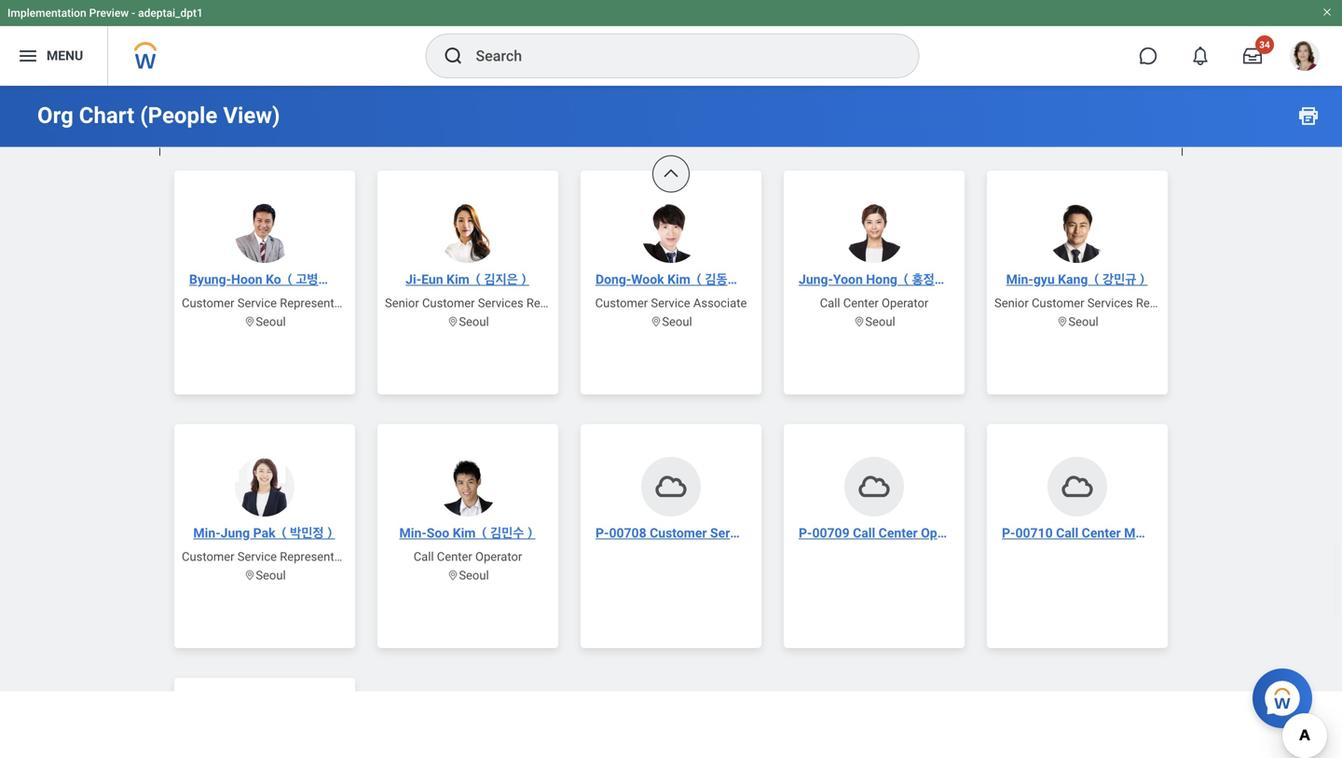 Task type: locate. For each thing, give the bounding box(es) containing it.
0 horizontal spatial min-
[[193, 525, 221, 541]]

00710
[[1016, 525, 1053, 541]]

1 vertical spatial customer service representative
[[182, 550, 360, 564]]

2 services from the left
[[1088, 296, 1134, 310]]

0 horizontal spatial p-
[[596, 525, 609, 541]]

location image down hoon
[[244, 316, 256, 328]]

0 horizontal spatial services
[[478, 296, 524, 310]]

seoul down min-soo kim （김민수） link
[[459, 568, 489, 582]]

customer
[[182, 296, 235, 310], [422, 296, 475, 310], [595, 296, 648, 310], [1032, 296, 1085, 310], [650, 525, 707, 541], [182, 550, 235, 564]]

1 horizontal spatial call center operator
[[820, 296, 929, 310]]

customer service representative
[[182, 296, 360, 310], [182, 550, 360, 564]]

center right 00709
[[879, 525, 918, 541]]

1 horizontal spatial services
[[1088, 296, 1134, 310]]

jung
[[221, 525, 250, 541]]

kim inside ji-eun kim （김지은） link
[[447, 272, 470, 287]]

customer service associate
[[595, 296, 747, 310]]

representative
[[280, 296, 360, 310], [527, 296, 607, 310], [1137, 296, 1217, 310], [758, 525, 846, 541], [280, 550, 360, 564]]

2 horizontal spatial (unfilled)
[[1180, 525, 1234, 541]]

location image
[[447, 316, 459, 328], [650, 316, 662, 328], [853, 316, 866, 328], [1057, 316, 1069, 328], [447, 569, 459, 581]]

1 horizontal spatial senior customer services representative
[[995, 296, 1217, 310]]

seoul down ji-eun kim （김지은） link on the left
[[459, 315, 489, 329]]

services
[[478, 296, 524, 310], [1088, 296, 1134, 310]]

location image down kang
[[1057, 316, 1069, 328]]

（김지은）
[[473, 272, 529, 287]]

0 vertical spatial customer service representative
[[182, 296, 360, 310]]

service for （고병훈）
[[238, 296, 277, 310]]

dong-wook kim （김동욱）
[[596, 272, 750, 287]]

2 horizontal spatial p-
[[1002, 525, 1016, 541]]

close environment banner image
[[1322, 7, 1333, 18]]

seoul
[[256, 315, 286, 329], [459, 315, 489, 329], [662, 315, 692, 329], [866, 315, 896, 329], [1069, 315, 1099, 329], [256, 568, 286, 582], [459, 568, 489, 582]]

p-00709 call center operator (unfilled)
[[799, 525, 1030, 541]]

center down the jung-yoon hong （홍정윤） link
[[844, 296, 879, 310]]

p- inside the p-00710 call center manager (unfilled) link
[[1002, 525, 1016, 541]]

location image for wook
[[650, 316, 662, 328]]

operator down hong
[[882, 296, 929, 310]]

seoul down min-jung pak （박민정） link
[[256, 568, 286, 582]]

dong-
[[596, 272, 632, 287]]

1 location image from the top
[[244, 316, 256, 328]]

call center operator down the jung-yoon hong （홍정윤） link
[[820, 296, 929, 310]]

customer down byung-
[[182, 296, 235, 310]]

0 horizontal spatial (unfilled)
[[849, 525, 904, 541]]

jung-yoon hong （홍정윤） link
[[792, 270, 958, 289]]

center
[[844, 296, 879, 310], [879, 525, 918, 541], [1082, 525, 1121, 541], [437, 550, 473, 564]]

call
[[820, 296, 841, 310], [853, 525, 876, 541], [1057, 525, 1079, 541], [414, 550, 434, 564]]

0 vertical spatial location image
[[244, 316, 256, 328]]

implementation preview -   adeptai_dpt1
[[7, 7, 203, 20]]

3 (unfilled) from the left
[[1180, 525, 1234, 541]]

operator
[[882, 296, 929, 310], [921, 525, 973, 541], [476, 550, 522, 564]]

(unfilled)
[[849, 525, 904, 541], [976, 525, 1030, 541], [1180, 525, 1234, 541]]

implementation
[[7, 7, 86, 20]]

min-gyu kang （강민규）
[[1007, 272, 1148, 287]]

1 vertical spatial location image
[[244, 569, 256, 581]]

service
[[238, 296, 277, 310], [651, 296, 691, 310], [711, 525, 754, 541], [238, 550, 277, 564]]

0 horizontal spatial call center operator
[[414, 550, 522, 564]]

dong-wook kim （김동욱） link
[[588, 270, 753, 289]]

（박민정）
[[279, 525, 335, 541]]

yoon
[[833, 272, 863, 287]]

ji-
[[406, 272, 422, 287]]

senior customer services representative down （김지은）
[[385, 296, 607, 310]]

1 senior customer services representative from the left
[[385, 296, 607, 310]]

seoul down ko
[[256, 315, 286, 329]]

1 (unfilled) from the left
[[849, 525, 904, 541]]

location image for eun
[[447, 316, 459, 328]]

service for （박민정）
[[238, 550, 277, 564]]

location image down min-soo kim （김민수） link
[[447, 569, 459, 581]]

location image down 'customer service associate' at the top of page
[[650, 316, 662, 328]]

seoul for （강민규）
[[1069, 315, 1099, 329]]

menu banner
[[0, 0, 1343, 86]]

operator for （김민수）
[[476, 550, 522, 564]]

seoul down min-gyu kang （강민규） link
[[1069, 315, 1099, 329]]

seoul down hong
[[866, 315, 896, 329]]

p- inside p-00708 customer service representative (unfilled) link
[[596, 525, 609, 541]]

1 horizontal spatial senior
[[995, 296, 1029, 310]]

services down （김지은）
[[478, 296, 524, 310]]

call center operator for kim
[[414, 550, 522, 564]]

services down the （강민규）
[[1088, 296, 1134, 310]]

0 horizontal spatial senior
[[385, 296, 419, 310]]

customer inside p-00708 customer service representative (unfilled) link
[[650, 525, 707, 541]]

1 services from the left
[[478, 296, 524, 310]]

min-
[[1007, 272, 1034, 287], [193, 525, 221, 541], [400, 525, 427, 541]]

senior down min-gyu kang （강민규） link
[[995, 296, 1029, 310]]

（김민수）
[[479, 525, 536, 541]]

1 vertical spatial operator
[[921, 525, 973, 541]]

0 vertical spatial call center operator
[[820, 296, 929, 310]]

1 p- from the left
[[596, 525, 609, 541]]

3 p- from the left
[[1002, 525, 1016, 541]]

2 horizontal spatial min-
[[1007, 272, 1034, 287]]

seoul for （고병훈）
[[256, 315, 286, 329]]

senior customer services representative
[[385, 296, 607, 310], [995, 296, 1217, 310]]

operator down the （김민수）
[[476, 550, 522, 564]]

2 location image from the top
[[244, 569, 256, 581]]

call right 00710
[[1057, 525, 1079, 541]]

1 customer service representative from the top
[[182, 296, 360, 310]]

1 horizontal spatial p-
[[799, 525, 813, 541]]

seoul down 'customer service associate' at the top of page
[[662, 315, 692, 329]]

p-00709 call center operator (unfilled) link
[[792, 524, 1030, 543]]

kim right the eun
[[447, 272, 470, 287]]

1 vertical spatial call center operator
[[414, 550, 522, 564]]

senior customer services representative down the （강민규）
[[995, 296, 1217, 310]]

kang
[[1058, 272, 1088, 287]]

ji-eun kim （김지은）
[[406, 272, 529, 287]]

operator left 00710
[[921, 525, 973, 541]]

jong-soo no （노종수）, jong-soo no （노종수）, 10 direct reports element
[[159, 156, 1234, 758]]

customer service representative down min-jung pak （박민정） link
[[182, 550, 360, 564]]

seoul for （김동욱）
[[662, 315, 692, 329]]

2 senior from the left
[[995, 296, 1029, 310]]

senior
[[385, 296, 419, 310], [995, 296, 1029, 310]]

2 customer service representative from the top
[[182, 550, 360, 564]]

location image down min-jung pak （박민정） link
[[244, 569, 256, 581]]

customer down dong-
[[595, 296, 648, 310]]

1 senior from the left
[[385, 296, 419, 310]]

chart
[[79, 102, 134, 129]]

p- for 00710
[[1002, 525, 1016, 541]]

2 p- from the left
[[799, 525, 813, 541]]

customer service representative for pak
[[182, 550, 360, 564]]

jung-
[[799, 272, 833, 287]]

min-jung pak （박민정）
[[193, 525, 335, 541]]

byung-
[[189, 272, 231, 287]]

p-00708 customer service representative (unfilled)
[[596, 525, 904, 541]]

location image
[[244, 316, 256, 328], [244, 569, 256, 581]]

org
[[37, 102, 73, 129]]

senior down ji-
[[385, 296, 419, 310]]

location image down yoon
[[853, 316, 866, 328]]

inbox large image
[[1244, 47, 1262, 65]]

2 vertical spatial operator
[[476, 550, 522, 564]]

manager
[[1125, 525, 1177, 541]]

p- inside p-00709 call center operator (unfilled) link
[[799, 525, 813, 541]]

justify image
[[17, 45, 39, 67]]

kim
[[447, 272, 470, 287], [668, 272, 691, 287], [453, 525, 476, 541]]

jung-yoon hong （홍정윤）
[[799, 272, 958, 287]]

kim inside min-soo kim （김민수） link
[[453, 525, 476, 541]]

kim inside dong-wook kim （김동욱） link
[[668, 272, 691, 287]]

min-soo kim （김민수）
[[400, 525, 536, 541]]

2 (unfilled) from the left
[[976, 525, 1030, 541]]

location image down ji-eun kim （김지은） link on the left
[[447, 316, 459, 328]]

0 vertical spatial operator
[[882, 296, 929, 310]]

(people
[[140, 102, 218, 129]]

service for （김동욱）
[[651, 296, 691, 310]]

seoul for （김지은）
[[459, 315, 489, 329]]

customer service representative down ko
[[182, 296, 360, 310]]

1 horizontal spatial (unfilled)
[[976, 525, 1030, 541]]

min- for jung
[[193, 525, 221, 541]]

customer down the eun
[[422, 296, 475, 310]]

ko
[[266, 272, 281, 287]]

2 senior customer services representative from the left
[[995, 296, 1217, 310]]

customer right 00708 at bottom left
[[650, 525, 707, 541]]

0 horizontal spatial senior customer services representative
[[385, 296, 607, 310]]

p-
[[596, 525, 609, 541], [799, 525, 813, 541], [1002, 525, 1016, 541]]

1 horizontal spatial min-
[[400, 525, 427, 541]]

kim right soo
[[453, 525, 476, 541]]

kim for （김동욱）
[[668, 272, 691, 287]]

kim up 'customer service associate' at the top of page
[[668, 272, 691, 287]]

services for （김지은）
[[478, 296, 524, 310]]

ji-eun kim （김지은） link
[[398, 270, 537, 289]]

call center operator down min-soo kim （김민수） link
[[414, 550, 522, 564]]

byung-hoon ko （고병훈） link
[[182, 270, 347, 289]]

call center operator
[[820, 296, 929, 310], [414, 550, 522, 564]]



Task type: describe. For each thing, give the bounding box(es) containing it.
call right 00709
[[853, 525, 876, 541]]

customer down gyu at the top of the page
[[1032, 296, 1085, 310]]

location image for soo
[[447, 569, 459, 581]]

p- for 00708
[[596, 525, 609, 541]]

notifications large image
[[1192, 47, 1210, 65]]

center left manager
[[1082, 525, 1121, 541]]

hong
[[866, 272, 898, 287]]

adeptai_dpt1
[[138, 7, 203, 20]]

senior for min-gyu kang （강민규）
[[995, 296, 1029, 310]]

location image for hoon
[[244, 316, 256, 328]]

customer down jung
[[182, 550, 235, 564]]

min- for soo
[[400, 525, 427, 541]]

(unfilled) for p-00709 call center operator (unfilled)
[[976, 525, 1030, 541]]

Search Workday  search field
[[476, 35, 881, 76]]

center down min-soo kim （김민수） link
[[437, 550, 473, 564]]

34
[[1260, 39, 1271, 50]]

kim for （김민수）
[[453, 525, 476, 541]]

-
[[132, 7, 135, 20]]

min-gyu kang （강민규） link
[[999, 270, 1156, 289]]

wook
[[631, 272, 664, 287]]

view)
[[223, 102, 280, 129]]

senior for ji-eun kim （김지은）
[[385, 296, 419, 310]]

org chart (people view)
[[37, 102, 280, 129]]

preview
[[89, 7, 129, 20]]

00709
[[813, 525, 850, 541]]

gyu
[[1034, 272, 1055, 287]]

search image
[[442, 45, 465, 67]]

eun
[[422, 272, 443, 287]]

seoul for （박민정）
[[256, 568, 286, 582]]

senior customer services representative for （김지은）
[[385, 296, 607, 310]]

services for （강민규）
[[1088, 296, 1134, 310]]

34 button
[[1233, 35, 1275, 76]]

byung-hoon ko （고병훈）
[[189, 272, 341, 287]]

operator inside p-00709 call center operator (unfilled) link
[[921, 525, 973, 541]]

p-00710 call center manager (unfilled)
[[1002, 525, 1234, 541]]

menu
[[47, 48, 83, 64]]

associate
[[694, 296, 747, 310]]

kim for （김지은）
[[447, 272, 470, 287]]

location image for yoon
[[853, 316, 866, 328]]

org chart (people view) main content
[[0, 86, 1343, 758]]

pak
[[253, 525, 276, 541]]

call center operator for hong
[[820, 296, 929, 310]]

call down "jung-"
[[820, 296, 841, 310]]

p- for 00709
[[799, 525, 813, 541]]

（강민규）
[[1092, 272, 1148, 287]]

call down soo
[[414, 550, 434, 564]]

（김동욱）
[[694, 272, 750, 287]]

chevron up image
[[662, 165, 681, 183]]

00708
[[609, 525, 647, 541]]

min-soo kim （김민수） link
[[392, 524, 543, 543]]

menu button
[[0, 26, 107, 86]]

(unfilled) for p-00708 customer service representative (unfilled)
[[849, 525, 904, 541]]

（고병훈）
[[285, 272, 341, 287]]

operator for （홍정윤）
[[882, 296, 929, 310]]

location image for jung
[[244, 569, 256, 581]]

location image for gyu
[[1057, 316, 1069, 328]]

p-00710 call center manager (unfilled) link
[[995, 524, 1234, 543]]

soo
[[427, 525, 450, 541]]

hoon
[[231, 272, 263, 287]]

min-jung pak （박민정） link
[[186, 524, 343, 543]]

min- for gyu
[[1007, 272, 1034, 287]]

customer service representative for ko
[[182, 296, 360, 310]]

print org chart image
[[1298, 104, 1320, 127]]

senior customer services representative for （강민규）
[[995, 296, 1217, 310]]

(unfilled) for p-00710 call center manager (unfilled)
[[1180, 525, 1234, 541]]

p-00708 customer service representative (unfilled) link
[[588, 524, 904, 543]]

seoul for （김민수）
[[459, 568, 489, 582]]

seoul for （홍정윤）
[[866, 315, 896, 329]]

（홍정윤）
[[901, 272, 958, 287]]

profile logan mcneil image
[[1290, 41, 1320, 75]]



Task type: vqa. For each thing, say whether or not it's contained in the screenshot.


